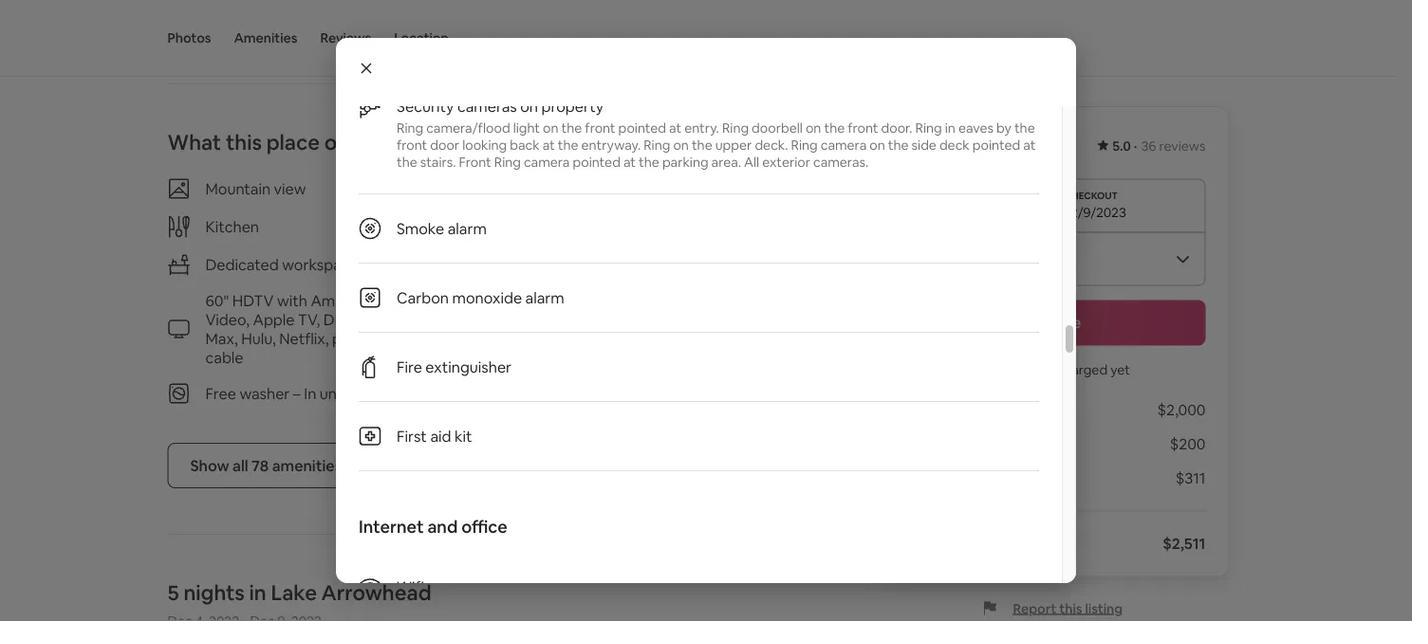 Task type: vqa. For each thing, say whether or not it's contained in the screenshot.
You
yes



Task type: locate. For each thing, give the bounding box(es) containing it.
1 bed, from the left
[[205, 21, 232, 38]]

ring right entryway.
[[644, 137, 671, 154]]

1 horizontal spatial this
[[1060, 601, 1083, 618]]

ring left door
[[397, 120, 424, 137]]

1 horizontal spatial parking
[[663, 154, 709, 171]]

1 king bed, 1 floor mattress for second the 1 king bed, 1 floor mattress button from right
[[168, 21, 330, 38]]

ring
[[397, 120, 424, 137], [722, 120, 749, 137], [916, 120, 942, 137], [644, 137, 671, 154], [791, 137, 818, 154], [494, 154, 521, 171]]

security for security cameras on property ring camera/flood light on the front pointed at entry. ring doorbell on the front door.  ring in eaves by the front door looking back at the entryway.  ring on the upper deck.  ring camera on the side deck pointed at the stairs.  front ring camera pointed at the parking area.  all exterior cameras.
[[397, 96, 454, 116]]

amenities
[[234, 29, 298, 47]]

1 vertical spatial in
[[249, 580, 267, 607]]

0 horizontal spatial alarm
[[448, 219, 487, 238]]

60"
[[206, 291, 229, 310]]

$311
[[1176, 469, 1206, 488]]

0 vertical spatial property
[[542, 96, 604, 116]]

airbnb service fee
[[900, 469, 1027, 488]]

camera up lake access
[[524, 154, 570, 171]]

parking up the ev charger - level 2
[[557, 255, 610, 274]]

free up ev at the left of page
[[523, 255, 554, 274]]

king
[[176, 21, 202, 38], [494, 21, 520, 38]]

king left amenities
[[176, 21, 202, 38]]

kit
[[455, 427, 472, 446]]

show
[[190, 456, 229, 476]]

this for report
[[1060, 601, 1083, 618]]

3 1 from the left
[[485, 21, 491, 38]]

0 vertical spatial nights
[[963, 401, 1006, 420]]

1 horizontal spatial king
[[494, 21, 520, 38]]

access
[[559, 179, 607, 198]]

5
[[951, 401, 959, 420], [168, 580, 179, 607]]

2 king from the left
[[494, 21, 520, 38]]

$200
[[1170, 435, 1206, 454]]

cameras up camera/flood
[[458, 96, 517, 116]]

amenities
[[272, 456, 342, 476]]

carbon
[[397, 288, 449, 308]]

this up mountain
[[226, 129, 262, 156]]

front up access
[[585, 120, 616, 137]]

1 horizontal spatial 1 king bed, 1 floor mattress button
[[485, 0, 788, 38]]

reviews button
[[320, 0, 371, 76]]

be
[[1038, 361, 1054, 378]]

0 horizontal spatial lake
[[271, 580, 317, 607]]

0 horizontal spatial 1 king bed, 1 floor mattress button
[[168, 0, 470, 38]]

floor for second the 1 king bed, 1 floor mattress button from right
[[243, 21, 272, 38]]

1 1 king bed, 1 floor mattress from the left
[[168, 21, 330, 38]]

0 horizontal spatial security
[[397, 96, 454, 116]]

area.
[[712, 154, 741, 171]]

1 vertical spatial free
[[206, 384, 236, 403]]

60" hdtv with amazon prime video, apple tv, disney+, hbo max, hulu, netflix, premium cable
[[206, 291, 418, 367]]

1 $400 from the top
[[900, 130, 951, 157]]

security up door
[[397, 96, 454, 116]]

level
[[612, 293, 644, 312]]

deck.
[[755, 137, 789, 154]]

1 vertical spatial property
[[668, 384, 730, 403]]

on right the cameras. on the right top of page
[[870, 137, 886, 154]]

alarm
[[448, 219, 487, 238], [526, 288, 565, 308]]

1 horizontal spatial mattress
[[593, 21, 647, 38]]

eaves
[[959, 120, 994, 137]]

reviews
[[1160, 138, 1206, 155]]

security inside "security cameras on property ring camera/flood light on the front pointed at entry. ring doorbell on the front door.  ring in eaves by the front door looking back at the entryway.  ring on the upper deck.  ring camera on the side deck pointed at the stairs.  front ring camera pointed at the parking area.  all exterior cameras."
[[397, 96, 454, 116]]

pointed right deck
[[973, 137, 1021, 154]]

$2,000
[[1158, 401, 1206, 420]]

0 vertical spatial 5
[[951, 401, 959, 420]]

1 vertical spatial parking
[[557, 255, 610, 274]]

stairs.
[[420, 154, 456, 171]]

2 floor from the left
[[561, 21, 590, 38]]

this left listing
[[1060, 601, 1083, 618]]

mattress
[[275, 21, 330, 38], [593, 21, 647, 38]]

property for security cameras on property
[[668, 384, 730, 403]]

parking
[[663, 154, 709, 171], [557, 255, 610, 274]]

extinguisher
[[426, 357, 512, 377]]

0 horizontal spatial cameras
[[458, 96, 517, 116]]

on right doorbell
[[806, 120, 822, 137]]

2 $400 from the top
[[900, 401, 936, 420]]

at
[[669, 120, 682, 137], [543, 137, 555, 154], [1024, 137, 1036, 154], [624, 154, 636, 171]]

what this place offers
[[168, 129, 382, 156]]

0 horizontal spatial king
[[176, 21, 202, 38]]

0 horizontal spatial this
[[226, 129, 262, 156]]

nights
[[963, 401, 1006, 420], [184, 580, 245, 607]]

front left door
[[397, 137, 427, 154]]

first aid kit
[[397, 427, 472, 446]]

cameras inside "security cameras on property ring camera/flood light on the front pointed at entry. ring doorbell on the front door.  ring in eaves by the front door looking back at the entryway.  ring on the upper deck.  ring camera on the side deck pointed at the stairs.  front ring camera pointed at the parking area.  all exterior cameras."
[[458, 96, 517, 116]]

free washer – in unit
[[206, 384, 347, 403]]

tv,
[[298, 310, 320, 329]]

premises
[[635, 255, 698, 274]]

$400 left night
[[900, 130, 951, 157]]

free
[[523, 255, 554, 274], [206, 384, 236, 403]]

x
[[940, 401, 948, 420]]

lake left access
[[523, 179, 556, 198]]

0 vertical spatial free
[[523, 255, 554, 274]]

5.0
[[1113, 138, 1132, 155]]

property inside "security cameras on property ring camera/flood light on the front pointed at entry. ring doorbell on the front door.  ring in eaves by the front door looking back at the entryway.  ring on the upper deck.  ring camera on the side deck pointed at the stairs.  front ring camera pointed at the parking area.  all exterior cameras."
[[542, 96, 604, 116]]

$400
[[900, 130, 951, 157], [900, 401, 936, 420]]

lake left "arrowhead"
[[271, 580, 317, 607]]

1 floor from the left
[[243, 21, 272, 38]]

location button
[[394, 0, 449, 76]]

security down ev at the left of page
[[523, 384, 581, 403]]

free down cable
[[206, 384, 236, 403]]

office
[[462, 516, 508, 539]]

1 horizontal spatial lake
[[523, 179, 556, 198]]

0 horizontal spatial 1 king bed, 1 floor mattress
[[168, 21, 330, 38]]

side
[[912, 137, 937, 154]]

alarm right smoke
[[448, 219, 487, 238]]

on left area.
[[674, 137, 689, 154]]

cameras
[[458, 96, 517, 116], [584, 384, 644, 403]]

2 1 king bed, 1 floor mattress button from the left
[[485, 0, 788, 38]]

free for free parking on premises
[[523, 255, 554, 274]]

0 horizontal spatial nights
[[184, 580, 245, 607]]

0 vertical spatial this
[[226, 129, 262, 156]]

cameras for security cameras on property ring camera/flood light on the front pointed at entry. ring doorbell on the front door.  ring in eaves by the front door looking back at the entryway.  ring on the upper deck.  ring camera on the side deck pointed at the stairs.  front ring camera pointed at the parking area.  all exterior cameras.
[[458, 96, 517, 116]]

2 1 king bed, 1 floor mattress from the left
[[485, 21, 647, 38]]

1 horizontal spatial bed,
[[522, 21, 550, 38]]

1 mattress from the left
[[275, 21, 330, 38]]

listing
[[1086, 601, 1123, 618]]

pointed
[[619, 120, 667, 137], [973, 137, 1021, 154], [573, 154, 621, 171]]

1 vertical spatial security
[[523, 384, 581, 403]]

door
[[430, 137, 460, 154]]

won't
[[1001, 361, 1035, 378]]

the left entryway.
[[558, 137, 579, 154]]

1 vertical spatial nights
[[184, 580, 245, 607]]

the right the light
[[562, 120, 582, 137]]

apple
[[253, 310, 295, 329]]

in inside "security cameras on property ring camera/flood light on the front pointed at entry. ring doorbell on the front door.  ring in eaves by the front door looking back at the entryway.  ring on the upper deck.  ring camera on the side deck pointed at the stairs.  front ring camera pointed at the parking area.  all exterior cameras."
[[945, 120, 956, 137]]

aid
[[430, 427, 451, 446]]

1 king from the left
[[176, 21, 202, 38]]

0 vertical spatial alarm
[[448, 219, 487, 238]]

0 vertical spatial parking
[[663, 154, 709, 171]]

arrowhead
[[321, 580, 432, 607]]

king right location button
[[494, 21, 520, 38]]

parking down entry.
[[663, 154, 709, 171]]

0 horizontal spatial property
[[542, 96, 604, 116]]

property
[[542, 96, 604, 116], [668, 384, 730, 403]]

0 vertical spatial $400
[[900, 130, 951, 157]]

1 vertical spatial this
[[1060, 601, 1083, 618]]

0 horizontal spatial bed,
[[205, 21, 232, 38]]

$400 for $400 night
[[900, 130, 951, 157]]

·
[[1134, 138, 1138, 155]]

1 horizontal spatial property
[[668, 384, 730, 403]]

1 vertical spatial 5
[[168, 580, 179, 607]]

1 horizontal spatial floor
[[561, 21, 590, 38]]

$400 left x
[[900, 401, 936, 420]]

camera left door.
[[821, 137, 867, 154]]

front left door.
[[848, 120, 879, 137]]

1 king bed, 1 floor mattress button
[[168, 0, 470, 38], [485, 0, 788, 38]]

floor
[[243, 21, 272, 38], [561, 21, 590, 38]]

1 horizontal spatial security
[[523, 384, 581, 403]]

the
[[562, 120, 582, 137], [825, 120, 845, 137], [1015, 120, 1035, 137], [558, 137, 579, 154], [692, 137, 713, 154], [888, 137, 909, 154], [397, 154, 417, 171], [639, 154, 660, 171]]

alarm right monoxide
[[526, 288, 565, 308]]

airbnb
[[900, 469, 948, 488]]

0 horizontal spatial in
[[249, 580, 267, 607]]

back
[[510, 137, 540, 154]]

1 horizontal spatial free
[[523, 255, 554, 274]]

0 vertical spatial lake
[[523, 179, 556, 198]]

cameras down -
[[584, 384, 644, 403]]

1 1 from the left
[[168, 21, 173, 38]]

0 vertical spatial security
[[397, 96, 454, 116]]

property for security cameras on property ring camera/flood light on the front pointed at entry. ring doorbell on the front door.  ring in eaves by the front door looking back at the entryway.  ring on the upper deck.  ring camera on the side deck pointed at the stairs.  front ring camera pointed at the parking area.  all exterior cameras.
[[542, 96, 604, 116]]

0 vertical spatial in
[[945, 120, 956, 137]]

door.
[[882, 120, 913, 137]]

ring right deck.
[[791, 137, 818, 154]]

0 vertical spatial cameras
[[458, 96, 517, 116]]

1 horizontal spatial nights
[[963, 401, 1006, 420]]

1 vertical spatial lake
[[271, 580, 317, 607]]

0 horizontal spatial floor
[[243, 21, 272, 38]]

1 horizontal spatial in
[[945, 120, 956, 137]]

cable
[[206, 348, 244, 367]]

1 vertical spatial cameras
[[584, 384, 644, 403]]

the up the cameras. on the right top of page
[[825, 120, 845, 137]]

0 horizontal spatial mattress
[[275, 21, 330, 38]]

1 horizontal spatial cameras
[[584, 384, 644, 403]]

1 horizontal spatial alarm
[[526, 288, 565, 308]]

1 1 king bed, 1 floor mattress button from the left
[[168, 0, 470, 38]]

1 vertical spatial $400
[[900, 401, 936, 420]]

1 horizontal spatial 1 king bed, 1 floor mattress
[[485, 21, 647, 38]]

camera
[[821, 137, 867, 154], [524, 154, 570, 171]]

0 horizontal spatial camera
[[524, 154, 570, 171]]

0 horizontal spatial free
[[206, 384, 236, 403]]

wifi
[[397, 578, 424, 597]]

the left area.
[[639, 154, 660, 171]]

$2,511
[[1163, 535, 1206, 554]]



Task type: describe. For each thing, give the bounding box(es) containing it.
looking
[[463, 137, 507, 154]]

dedicated
[[206, 255, 279, 274]]

12/9/2023 button
[[900, 179, 1206, 232]]

ring right front
[[494, 154, 521, 171]]

charged
[[1057, 361, 1108, 378]]

you won't be charged yet
[[976, 361, 1131, 378]]

premium
[[332, 329, 395, 348]]

pointed up access
[[573, 154, 621, 171]]

4 1 from the left
[[553, 21, 558, 38]]

what
[[168, 129, 221, 156]]

free parking on premises
[[523, 255, 698, 274]]

1 horizontal spatial camera
[[821, 137, 867, 154]]

doorbell
[[752, 120, 803, 137]]

entryway.
[[582, 137, 641, 154]]

internet
[[359, 516, 424, 539]]

all
[[233, 456, 248, 476]]

the left side
[[888, 137, 909, 154]]

exterior
[[763, 154, 811, 171]]

photos
[[168, 29, 211, 47]]

video,
[[206, 310, 250, 329]]

mountain view
[[206, 179, 306, 198]]

ev
[[523, 293, 542, 312]]

pointed left entry.
[[619, 120, 667, 137]]

free for free washer – in unit
[[206, 384, 236, 403]]

amenities button
[[234, 0, 298, 76]]

reviews
[[320, 29, 371, 47]]

1 vertical spatial alarm
[[526, 288, 565, 308]]

charger
[[545, 293, 600, 312]]

1 horizontal spatial front
[[585, 120, 616, 137]]

reserve
[[1025, 313, 1082, 333]]

0 horizontal spatial parking
[[557, 255, 610, 274]]

what this place offers dialog
[[336, 23, 1077, 622]]

king for second the 1 king bed, 1 floor mattress button from right
[[176, 21, 202, 38]]

report this listing button
[[983, 601, 1123, 618]]

floor for 1st the 1 king bed, 1 floor mattress button from right
[[561, 21, 590, 38]]

$400 night
[[900, 130, 991, 157]]

1 king bed, 1 floor mattress for 1st the 1 king bed, 1 floor mattress button from right
[[485, 21, 647, 38]]

amazon
[[311, 291, 369, 310]]

on down 2
[[647, 384, 665, 403]]

–
[[293, 384, 301, 403]]

deck
[[940, 137, 970, 154]]

this for what
[[226, 129, 262, 156]]

carbon monoxide alarm
[[397, 288, 565, 308]]

disney+,
[[324, 310, 383, 329]]

on up the light
[[521, 96, 538, 116]]

report
[[1014, 601, 1057, 618]]

with
[[277, 291, 308, 310]]

mountain
[[206, 179, 271, 198]]

fee
[[1004, 469, 1027, 488]]

you
[[976, 361, 998, 378]]

workspace
[[282, 255, 359, 274]]

kitchen
[[206, 217, 259, 236]]

washer
[[240, 384, 290, 403]]

report this listing
[[1014, 601, 1123, 618]]

the left upper
[[692, 137, 713, 154]]

first
[[397, 427, 427, 446]]

show all 78 amenities
[[190, 456, 342, 476]]

internet and office
[[359, 516, 508, 539]]

offers
[[324, 129, 382, 156]]

on right the light
[[543, 120, 559, 137]]

hdtv
[[232, 291, 274, 310]]

2 mattress from the left
[[593, 21, 647, 38]]

the left stairs.
[[397, 154, 417, 171]]

by
[[997, 120, 1012, 137]]

ring right door.
[[916, 120, 942, 137]]

78
[[252, 456, 269, 476]]

cameras.
[[814, 154, 869, 171]]

2
[[647, 293, 656, 312]]

2 bed, from the left
[[522, 21, 550, 38]]

36
[[1142, 138, 1157, 155]]

2 1 from the left
[[235, 21, 240, 38]]

1 horizontal spatial 5
[[951, 401, 959, 420]]

and
[[428, 516, 458, 539]]

5.0 · 36 reviews
[[1113, 138, 1206, 155]]

0 horizontal spatial front
[[397, 137, 427, 154]]

front
[[459, 154, 492, 171]]

entry.
[[685, 120, 720, 137]]

monoxide
[[452, 288, 522, 308]]

service
[[951, 469, 1001, 488]]

5 nights in lake arrowhead
[[168, 580, 432, 607]]

camera/flood
[[426, 120, 510, 137]]

hulu,
[[241, 329, 276, 348]]

view
[[274, 179, 306, 198]]

fire
[[397, 357, 422, 377]]

show all 78 amenities button
[[168, 443, 365, 489]]

parking inside "security cameras on property ring camera/flood light on the front pointed at entry. ring doorbell on the front door.  ring in eaves by the front door looking back at the entryway.  ring on the upper deck.  ring camera on the side deck pointed at the stairs.  front ring camera pointed at the parking area.  all exterior cameras."
[[663, 154, 709, 171]]

ring right entry.
[[722, 120, 749, 137]]

yet
[[1111, 361, 1131, 378]]

max,
[[206, 329, 238, 348]]

the right "by" at the top right of the page
[[1015, 120, 1035, 137]]

light
[[513, 120, 540, 137]]

$400 for $400 x 5 nights
[[900, 401, 936, 420]]

upper
[[716, 137, 752, 154]]

night
[[955, 136, 991, 155]]

security cameras on property ring camera/flood light on the front pointed at entry. ring doorbell on the front door.  ring in eaves by the front door looking back at the entryway.  ring on the upper deck.  ring camera on the side deck pointed at the stairs.  front ring camera pointed at the parking area.  all exterior cameras.
[[397, 96, 1036, 171]]

in
[[304, 384, 316, 403]]

0 horizontal spatial 5
[[168, 580, 179, 607]]

airbnb service fee button
[[900, 469, 1027, 488]]

dedicated workspace
[[206, 255, 359, 274]]

smoke alarm
[[397, 219, 487, 238]]

king for 1st the 1 king bed, 1 floor mattress button from right
[[494, 21, 520, 38]]

on up level
[[613, 255, 631, 274]]

security for security cameras on property
[[523, 384, 581, 403]]

netflix,
[[279, 329, 329, 348]]

-
[[603, 293, 609, 312]]

2 horizontal spatial front
[[848, 120, 879, 137]]

cameras for security cameras on property
[[584, 384, 644, 403]]

$400 x 5 nights
[[900, 401, 1006, 420]]

reserve button
[[900, 300, 1206, 346]]



